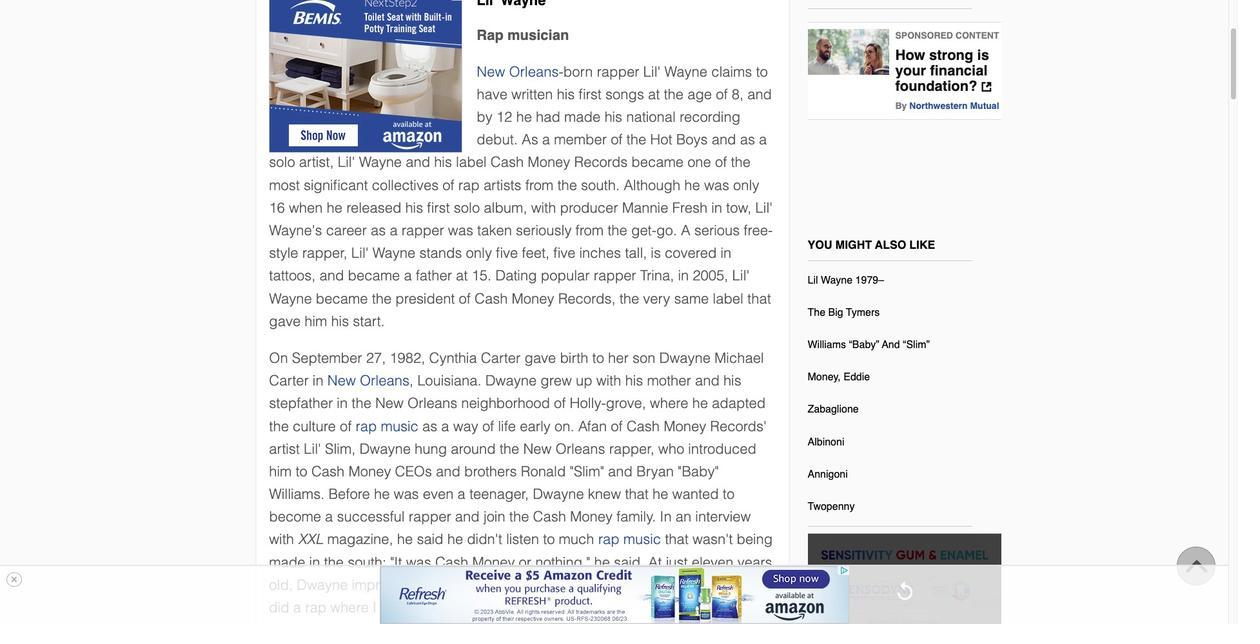 Task type: locate. For each thing, give the bounding box(es) containing it.
around
[[451, 441, 496, 457]]

where inside the that wasn't being made in the south; "it was cash money or nothing," he said. at just eleven years old, dwayne impressed the ceos of cash money by showing off his talent. "i did a rap where i spelled out my hood, holly-grove and they gave me a card. you know, you give a child a card, he ain't never stop callin' that number,
[[331, 600, 369, 616]]

1 horizontal spatial by
[[587, 577, 602, 594]]

music
[[381, 418, 419, 435], [624, 532, 661, 548]]

wasn't
[[693, 532, 733, 548]]

advertisement region
[[269, 0, 463, 153], [380, 567, 849, 625]]

12
[[497, 109, 513, 125]]

you
[[338, 623, 361, 625]]

1 horizontal spatial as
[[423, 418, 438, 435]]

0 vertical spatial label
[[456, 154, 487, 171]]

twopenny
[[808, 501, 855, 513]]

0 horizontal spatial new orleans link
[[328, 373, 410, 389]]

in down the serious
[[721, 245, 732, 261]]

trina,
[[641, 268, 675, 284]]

songs
[[606, 86, 645, 103]]

music down family.
[[624, 532, 661, 548]]

1 vertical spatial holly-
[[518, 600, 554, 616]]

the left age
[[664, 86, 684, 103]]

made inside the that wasn't being made in the south; "it was cash money or nothing," he said. at just eleven years old, dwayne impressed the ceos of cash money by showing off his talent. "i did a rap where i spelled out my hood, holly-grove and they gave me a card. you know, you give a child a card, he ain't never stop callin' that number,
[[269, 555, 306, 571]]

1 horizontal spatial new orleans link
[[477, 64, 559, 80]]

1 vertical spatial new orleans link
[[328, 373, 410, 389]]

holly- down up
[[570, 396, 606, 412]]

get-
[[632, 223, 657, 239]]

him down artist
[[269, 464, 292, 480]]

as a way of life early on. afan of cash money records' artist lil' slim, dwayne hung around the new orleans rapper, who introduced him to cash money ceos and brothers ronald "slim" and bryan "baby" williams. before he was even a teenager, dwayne knew that he wanted to become a successful rapper and join the cash money family. in an interview with
[[269, 418, 767, 548]]

callin'
[[611, 623, 647, 625]]

musician
[[508, 27, 569, 43]]

0 vertical spatial ceos
[[395, 464, 432, 480]]

from down producer at the left top of the page
[[576, 223, 604, 239]]

with down 'her'
[[597, 373, 622, 389]]

the left very
[[620, 291, 640, 307]]

made inside -born rapper lil' wayne claims to have written his first songs at the age of 8, and by 12 he had made his national recording debut. as a member of the hot boys and as a solo artist, lil' wayne and his label cash money records became one of the most significant collectives of rap artists from the south. although he was only 16 when he released his first solo album, with producer mannie fresh in tow, lil' wayne's career as a rapper was taken seriously from the get-go. a serious free- style rapper, lil' wayne stands only five feet, five inches tall, is covered in tattoos, and became a father at 15. dating popular rapper trina, in 2005, lil' wayne became the president of cash money records, the very same label that gave him his start.
[[565, 109, 601, 125]]

card,
[[453, 623, 486, 625]]

1 vertical spatial where
[[331, 600, 369, 616]]

him
[[305, 313, 327, 330], [269, 464, 292, 480]]

his down collectives
[[406, 200, 423, 216]]

gave up the on
[[269, 313, 301, 330]]

0 horizontal spatial holly-
[[518, 600, 554, 616]]

money, eddie
[[808, 372, 871, 383]]

said
[[417, 532, 444, 548]]

new orleans
[[477, 64, 559, 80], [328, 373, 410, 389]]

0 horizontal spatial music
[[381, 418, 419, 435]]

introduced
[[689, 441, 757, 457]]

gave up grew
[[525, 350, 556, 366]]

0 horizontal spatial new orleans
[[328, 373, 410, 389]]

1 horizontal spatial new orleans
[[477, 64, 559, 80]]

2 horizontal spatial with
[[597, 373, 622, 389]]

as down recording
[[741, 132, 756, 148]]

new up rap music
[[376, 396, 404, 412]]

made up the old, on the bottom
[[269, 555, 306, 571]]

artist,
[[299, 154, 334, 171]]

money down didn't
[[473, 555, 515, 571]]

solo
[[269, 154, 295, 171], [454, 200, 480, 216]]

by
[[896, 100, 907, 111]]

you left might
[[808, 238, 833, 251]]

1 vertical spatial only
[[466, 245, 492, 261]]

1 horizontal spatial rapper,
[[610, 441, 655, 457]]

the down life on the left of page
[[500, 441, 520, 457]]

producer
[[560, 200, 619, 216]]

in inside ", louisiana. dwayne grew up with his mother and his stepfather in the new orleans neighborhood of holly-grove, where he adapted the culture of"
[[337, 396, 348, 412]]

0 horizontal spatial as
[[371, 223, 386, 239]]

1 vertical spatial at
[[456, 268, 468, 284]]

wanted
[[673, 487, 719, 503]]

0 vertical spatial became
[[632, 154, 684, 171]]

1 horizontal spatial rap music link
[[599, 532, 661, 548]]

five up the dating
[[496, 245, 518, 261]]

1 horizontal spatial at
[[649, 86, 660, 103]]

0 horizontal spatial label
[[456, 154, 487, 171]]

1 horizontal spatial only
[[734, 177, 760, 193]]

lil' up significant
[[338, 154, 355, 171]]

old,
[[269, 577, 293, 594]]

he right said
[[448, 532, 463, 548]]

the up start.
[[372, 291, 392, 307]]

the up the listen
[[510, 509, 529, 525]]

is inside -born rapper lil' wayne claims to have written his first songs at the age of 8, and by 12 he had made his national recording debut. as a member of the hot boys and as a solo artist, lil' wayne and his label cash money records became one of the most significant collectives of rap artists from the south. although he was only 16 when he released his first solo album, with producer mannie fresh in tow, lil' wayne's career as a rapper was taken seriously from the get-go. a serious free- style rapper, lil' wayne stands only five feet, five inches tall, is covered in tattoos, and became a father at 15. dating popular rapper trina, in 2005, lil' wayne became the president of cash money records, the very same label that gave him his start.
[[651, 245, 661, 261]]

1 horizontal spatial label
[[713, 291, 744, 307]]

1 vertical spatial from
[[576, 223, 604, 239]]

he
[[516, 109, 532, 125], [685, 177, 701, 193], [327, 200, 343, 216], [693, 396, 708, 412], [374, 487, 390, 503], [653, 487, 669, 503], [397, 532, 413, 548], [448, 532, 463, 548], [595, 555, 610, 571], [490, 623, 506, 625]]

boys
[[677, 132, 708, 148]]

0 vertical spatial you
[[808, 238, 833, 251]]

to right claims at the right top of page
[[757, 64, 768, 80]]

dwayne inside ", louisiana. dwayne grew up with his mother and his stepfather in the new orleans neighborhood of holly-grove, where he adapted the culture of"
[[486, 373, 537, 389]]

of
[[716, 86, 728, 103], [611, 132, 623, 148], [716, 154, 727, 171], [443, 177, 455, 193], [459, 291, 471, 307], [554, 396, 566, 412], [340, 418, 352, 435], [483, 418, 494, 435], [611, 418, 623, 435], [487, 577, 499, 594]]

way
[[453, 418, 479, 435]]

1 horizontal spatial holly-
[[570, 396, 606, 412]]

me
[[689, 600, 709, 616]]

orleans up "slim"
[[556, 441, 606, 457]]

0 horizontal spatial by
[[477, 109, 493, 125]]

big
[[829, 307, 844, 319]]

solo up most
[[269, 154, 295, 171]]

2 vertical spatial with
[[269, 532, 294, 548]]

0 vertical spatial at
[[649, 86, 660, 103]]

1 vertical spatial label
[[713, 291, 744, 307]]

0 horizontal spatial ceos
[[395, 464, 432, 480]]

0 horizontal spatial five
[[496, 245, 518, 261]]

on september 27, 1982, cynthia carter gave birth to her son dwayne michael carter in
[[269, 350, 764, 389]]

with down become on the left bottom of page
[[269, 532, 294, 548]]

1 horizontal spatial solo
[[454, 200, 480, 216]]

wayne
[[665, 64, 708, 80], [359, 154, 402, 171], [373, 245, 416, 261], [821, 275, 853, 286], [269, 291, 312, 307]]

with up seriously
[[531, 200, 556, 216]]

very
[[644, 291, 671, 307]]

0 horizontal spatial from
[[526, 177, 554, 193]]

south.
[[581, 177, 620, 193]]

is down the content
[[978, 47, 990, 63]]

i
[[373, 600, 377, 616]]

rapper up songs
[[597, 64, 640, 80]]

how strong is your financial foundation? image
[[808, 29, 889, 75]]

was down the one
[[705, 177, 730, 193]]

0 vertical spatial gave
[[269, 313, 301, 330]]

1 vertical spatial is
[[651, 245, 661, 261]]

he down bryan
[[653, 487, 669, 503]]

1 vertical spatial made
[[269, 555, 306, 571]]

1 vertical spatial became
[[348, 268, 400, 284]]

0 vertical spatial only
[[734, 177, 760, 193]]

had
[[536, 109, 561, 125]]

holly- inside ", louisiana. dwayne grew up with his mother and his stepfather in the new orleans neighborhood of holly-grove, where he adapted the culture of"
[[570, 396, 606, 412]]

child
[[407, 623, 438, 625]]

orleans inside as a way of life early on. afan of cash money records' artist lil' slim, dwayne hung around the new orleans rapper, who introduced him to cash money ceos and brothers ronald "slim" and bryan "baby" williams. before he was even a teenager, dwayne knew that he wanted to become a successful rapper and join the cash money family. in an interview with
[[556, 441, 606, 457]]

0 vertical spatial rapper,
[[302, 245, 348, 261]]

rap music link up hung
[[356, 418, 419, 435]]

new orleans link up the written
[[477, 64, 559, 80]]

early
[[520, 418, 551, 435]]

the big tymers link
[[808, 302, 880, 329]]

president
[[396, 291, 455, 307]]

2 vertical spatial gave
[[653, 600, 685, 616]]

and up xxl magazine, he said he didn't listen to much rap music
[[455, 509, 480, 525]]

2 horizontal spatial as
[[741, 132, 756, 148]]

south;
[[348, 555, 387, 571]]

ceos down hung
[[395, 464, 432, 480]]

0 horizontal spatial with
[[269, 532, 294, 548]]

1 horizontal spatial made
[[565, 109, 601, 125]]

1 vertical spatial you
[[269, 623, 294, 625]]

1 horizontal spatial ceos
[[446, 577, 483, 594]]

wayne's
[[269, 223, 322, 239]]

0 horizontal spatial gave
[[269, 313, 301, 330]]

williams "baby" and "slim"
[[808, 339, 930, 351]]

money, eddie link
[[808, 367, 871, 394]]

music up hung
[[381, 418, 419, 435]]

rapper up stands on the left of the page
[[402, 223, 444, 239]]

xxl
[[298, 532, 323, 548]]

1 vertical spatial carter
[[269, 373, 309, 389]]

15.
[[472, 268, 492, 284]]

1 horizontal spatial gave
[[525, 350, 556, 366]]

same
[[675, 291, 709, 307]]

that up just
[[665, 532, 689, 548]]

0 horizontal spatial where
[[331, 600, 369, 616]]

rapper down "inches"
[[594, 268, 637, 284]]

1 vertical spatial by
[[587, 577, 602, 594]]

money down knew
[[570, 509, 613, 525]]

grove
[[554, 600, 590, 616]]

0 vertical spatial where
[[650, 396, 689, 412]]

by inside the that wasn't being made in the south; "it was cash money or nothing," he said. at just eleven years old, dwayne impressed the ceos of cash money by showing off his talent. "i did a rap where i spelled out my hood, holly-grove and they gave me a card. you know, you give a child a card, he ain't never stop callin' that number,
[[587, 577, 602, 594]]

new orleans for left the new orleans link
[[328, 373, 410, 389]]

1 horizontal spatial music
[[624, 532, 661, 548]]

also
[[875, 238, 907, 251]]

never
[[540, 623, 575, 625]]

as inside as a way of life early on. afan of cash money records' artist lil' slim, dwayne hung around the new orleans rapper, who introduced him to cash money ceos and brothers ronald "slim" and bryan "baby" williams. before he was even a teenager, dwayne knew that he wanted to become a successful rapper and join the cash money family. in an interview with
[[423, 418, 438, 435]]

1 vertical spatial with
[[597, 373, 622, 389]]

that up family.
[[625, 487, 649, 503]]

1 horizontal spatial first
[[579, 86, 602, 103]]

1 horizontal spatial five
[[554, 245, 576, 261]]

how strong is your financial foundation? link
[[896, 47, 1002, 94]]

new inside ", louisiana. dwayne grew up with his mother and his stepfather in the new orleans neighborhood of holly-grove, where he adapted the culture of"
[[376, 396, 404, 412]]

as
[[522, 132, 539, 148]]

0 vertical spatial first
[[579, 86, 602, 103]]

of right afan
[[611, 418, 623, 435]]

0 vertical spatial music
[[381, 418, 419, 435]]

by inside -born rapper lil' wayne claims to have written his first songs at the age of 8, and by 12 he had made his national recording debut. as a member of the hot boys and as a solo artist, lil' wayne and his label cash money records became one of the most significant collectives of rap artists from the south. although he was only 16 when he released his first solo album, with producer mannie fresh in tow, lil' wayne's career as a rapper was taken seriously from the get-go. a serious free- style rapper, lil' wayne stands only five feet, five inches tall, is covered in tattoos, and became a father at 15. dating popular rapper trina, in 2005, lil' wayne became the president of cash money records, the very same label that gave him his start.
[[477, 109, 493, 125]]

0 vertical spatial holly-
[[570, 396, 606, 412]]

1 vertical spatial ceos
[[446, 577, 483, 594]]

1 vertical spatial new orleans
[[328, 373, 410, 389]]

have
[[477, 86, 508, 103]]

feet,
[[522, 245, 550, 261]]

,
[[410, 373, 414, 389]]

recording
[[680, 109, 741, 125]]

records'
[[711, 418, 767, 435]]

in inside on september 27, 1982, cynthia carter gave birth to her son dwayne michael carter in
[[313, 373, 324, 389]]

his up collectives
[[434, 154, 452, 171]]

dwayne down rap music
[[360, 441, 411, 457]]

label down debut. at left top
[[456, 154, 487, 171]]

is
[[978, 47, 990, 63], [651, 245, 661, 261]]

0 vertical spatial is
[[978, 47, 990, 63]]

popular
[[541, 268, 590, 284]]

him inside as a way of life early on. afan of cash money records' artist lil' slim, dwayne hung around the new orleans rapper, who introduced him to cash money ceos and brothers ronald "slim" and bryan "baby" williams. before he was even a teenager, dwayne knew that he wanted to become a successful rapper and join the cash money family. in an interview with
[[269, 464, 292, 480]]

0 vertical spatial him
[[305, 313, 327, 330]]

give
[[365, 623, 391, 625]]

he up successful
[[374, 487, 390, 503]]

1 vertical spatial rap music link
[[599, 532, 661, 548]]

1979–
[[856, 275, 885, 286]]

sponsored
[[896, 30, 954, 40]]

1 horizontal spatial with
[[531, 200, 556, 216]]

wayne up age
[[665, 64, 708, 80]]

0 vertical spatial new orleans link
[[477, 64, 559, 80]]

fresh
[[673, 200, 708, 216]]

0 vertical spatial new orleans
[[477, 64, 559, 80]]

0 horizontal spatial solo
[[269, 154, 295, 171]]

before
[[329, 487, 370, 503]]

0 horizontal spatial only
[[466, 245, 492, 261]]

0 vertical spatial from
[[526, 177, 554, 193]]

0 horizontal spatial is
[[651, 245, 661, 261]]

holly-
[[570, 396, 606, 412], [518, 600, 554, 616]]

cash down or
[[503, 577, 536, 594]]

dwayne inside on september 27, 1982, cynthia carter gave birth to her son dwayne michael carter in
[[660, 350, 711, 366]]

being
[[737, 532, 773, 548]]

that up michael
[[748, 291, 772, 307]]

rap music link up said.
[[599, 532, 661, 548]]

2 vertical spatial as
[[423, 418, 438, 435]]

and down recording
[[712, 132, 737, 148]]

1 vertical spatial him
[[269, 464, 292, 480]]

you inside the that wasn't being made in the south; "it was cash money or nothing," he said. at just eleven years old, dwayne impressed the ceos of cash money by showing off his talent. "i did a rap where i spelled out my hood, holly-grove and they gave me a card. you know, you give a child a card, he ain't never stop callin' that number,
[[269, 623, 294, 625]]

holly- up ain't
[[518, 600, 554, 616]]

new orleans link down 27, at left
[[328, 373, 410, 389]]

was left even
[[394, 487, 419, 503]]

the left hot
[[627, 132, 647, 148]]

0 horizontal spatial made
[[269, 555, 306, 571]]

is right tall,
[[651, 245, 661, 261]]

dwayne up the mother
[[660, 350, 711, 366]]

that
[[748, 291, 772, 307], [625, 487, 649, 503], [665, 532, 689, 548], [651, 623, 674, 625]]

of inside the that wasn't being made in the south; "it was cash money or nothing," he said. at just eleven years old, dwayne impressed the ceos of cash money by showing off his talent. "i did a rap where i spelled out my hood, holly-grove and they gave me a card. you know, you give a child a card, he ain't never stop callin' that number,
[[487, 577, 499, 594]]

as up hung
[[423, 418, 438, 435]]

wayne down tattoos,
[[269, 291, 312, 307]]

became
[[632, 154, 684, 171], [348, 268, 400, 284], [316, 291, 368, 307]]

grew
[[541, 373, 572, 389]]

1 horizontal spatial him
[[305, 313, 327, 330]]

the up rap music
[[352, 396, 372, 412]]

only up 15.
[[466, 245, 492, 261]]

his right off at the right
[[683, 577, 701, 594]]

culture
[[293, 418, 336, 435]]

with inside ", louisiana. dwayne grew up with his mother and his stepfather in the new orleans neighborhood of holly-grove, where he adapted the culture of"
[[597, 373, 622, 389]]

and
[[748, 86, 772, 103], [712, 132, 737, 148], [406, 154, 430, 171], [320, 268, 344, 284], [882, 339, 901, 351], [696, 373, 720, 389], [436, 464, 461, 480], [608, 464, 633, 480], [455, 509, 480, 525], [594, 600, 619, 616]]

0 vertical spatial with
[[531, 200, 556, 216]]

1 horizontal spatial you
[[808, 238, 833, 251]]

1 vertical spatial first
[[427, 200, 450, 216]]

2 horizontal spatial gave
[[653, 600, 685, 616]]

1 vertical spatial gave
[[525, 350, 556, 366]]

orleans up the written
[[509, 64, 559, 80]]

1 horizontal spatial where
[[650, 396, 689, 412]]

0 vertical spatial advertisement region
[[269, 0, 463, 153]]

five up the popular
[[554, 245, 576, 261]]

his up adapted
[[724, 373, 742, 389]]

rap up said.
[[599, 532, 620, 548]]

new orleans down 27, at left
[[328, 373, 410, 389]]

was inside the that wasn't being made in the south; "it was cash money or nothing," he said. at just eleven years old, dwayne impressed the ceos of cash money by showing off his talent. "i did a rap where i spelled out my hood, holly-grove and they gave me a card. you know, you give a child a card, he ain't never stop callin' that number,
[[406, 555, 432, 571]]

he inside ", louisiana. dwayne grew up with his mother and his stepfather in the new orleans neighborhood of holly-grove, where he adapted the culture of"
[[693, 396, 708, 412]]

0 horizontal spatial rapper,
[[302, 245, 348, 261]]

carter up neighborhood
[[481, 350, 521, 366]]

and up stop
[[594, 600, 619, 616]]

much
[[559, 532, 595, 548]]

williams "baby" and "slim" link
[[808, 334, 930, 362]]

an
[[676, 509, 692, 525]]

orleans inside ", louisiana. dwayne grew up with his mother and his stepfather in the new orleans neighborhood of holly-grove, where he adapted the culture of"
[[408, 396, 458, 412]]

1 vertical spatial as
[[371, 223, 386, 239]]

bryan
[[637, 464, 674, 480]]

new inside as a way of life early on. afan of cash money records' artist lil' slim, dwayne hung around the new orleans rapper, who introduced him to cash money ceos and brothers ronald "slim" and bryan "baby" williams. before he was even a teenager, dwayne knew that he wanted to become a successful rapper and join the cash money family. in an interview with
[[524, 441, 552, 457]]

at left 15.
[[456, 268, 468, 284]]

0 horizontal spatial him
[[269, 464, 292, 480]]

0 horizontal spatial you
[[269, 623, 294, 625]]

hot
[[651, 132, 673, 148]]

he down hood,
[[490, 623, 506, 625]]

new down early
[[524, 441, 552, 457]]

made up member
[[565, 109, 601, 125]]

0 vertical spatial rap music link
[[356, 418, 419, 435]]

his
[[557, 86, 575, 103], [605, 109, 623, 125], [434, 154, 452, 171], [406, 200, 423, 216], [331, 313, 349, 330], [626, 373, 644, 389], [724, 373, 742, 389], [683, 577, 701, 594]]

ceos up my
[[446, 577, 483, 594]]

1 vertical spatial rapper,
[[610, 441, 655, 457]]

1 horizontal spatial carter
[[481, 350, 521, 366]]

by up grove
[[587, 577, 602, 594]]



Task type: describe. For each thing, give the bounding box(es) containing it.
0 horizontal spatial first
[[427, 200, 450, 216]]

he right 12
[[516, 109, 532, 125]]

cash up artists on the top
[[491, 154, 524, 171]]

significant
[[304, 177, 368, 193]]

gave inside on september 27, 1982, cynthia carter gave birth to her son dwayne michael carter in
[[525, 350, 556, 366]]

he down significant
[[327, 200, 343, 216]]

stands
[[420, 245, 462, 261]]

tall,
[[625, 245, 647, 261]]

the right the one
[[731, 154, 751, 171]]

of left life on the left of page
[[483, 418, 494, 435]]

or
[[519, 555, 532, 571]]

didn't
[[467, 532, 503, 548]]

ceos inside as a way of life early on. afan of cash money records' artist lil' slim, dwayne hung around the new orleans rapper, who introduced him to cash money ceos and brothers ronald "slim" and bryan "baby" williams. before he was even a teenager, dwayne knew that he wanted to become a successful rapper and join the cash money family. in an interview with
[[395, 464, 432, 480]]

family.
[[617, 509, 656, 525]]

northwestern
[[910, 100, 968, 111]]

content
[[956, 30, 1000, 40]]

interview
[[696, 509, 751, 525]]

cynthia
[[429, 350, 477, 366]]

where inside ", louisiana. dwayne grew up with his mother and his stepfather in the new orleans neighborhood of holly-grove, where he adapted the culture of"
[[650, 396, 689, 412]]

-
[[559, 64, 564, 80]]

debut.
[[477, 132, 518, 148]]

strong
[[930, 47, 974, 63]]

mutual
[[971, 100, 1000, 111]]

and right tattoos,
[[320, 268, 344, 284]]

magazine,
[[327, 532, 393, 548]]

free-
[[744, 223, 773, 239]]

father
[[416, 268, 452, 284]]

years
[[738, 555, 773, 571]]

and up knew
[[608, 464, 633, 480]]

on
[[269, 350, 288, 366]]

orleans down 27, at left
[[360, 373, 410, 389]]

collectives
[[372, 177, 439, 193]]

eleven
[[692, 555, 734, 571]]

he up fresh
[[685, 177, 701, 193]]

who
[[659, 441, 685, 457]]

out
[[431, 600, 451, 616]]

son
[[633, 350, 656, 366]]

michael
[[715, 350, 764, 366]]

cash down 15.
[[475, 291, 508, 307]]

to inside -born rapper lil' wayne claims to have written his first songs at the age of 8, and by 12 he had made his national recording debut. as a member of the hot boys and as a solo artist, lil' wayne and his label cash money records became one of the most significant collectives of rap artists from the south. although he was only 16 when he released his first solo album, with producer mannie fresh in tow, lil' wayne's career as a rapper was taken seriously from the get-go. a serious free- style rapper, lil' wayne stands only five feet, five inches tall, is covered in tattoos, and became a father at 15. dating popular rapper trina, in 2005, lil' wayne became the president of cash money records, the very same label that gave him his start.
[[757, 64, 768, 80]]

1 vertical spatial advertisement region
[[380, 567, 849, 625]]

that inside as a way of life early on. afan of cash money records' artist lil' slim, dwayne hung around the new orleans rapper, who introduced him to cash money ceos and brothers ronald "slim" and bryan "baby" williams. before he was even a teenager, dwayne knew that he wanted to become a successful rapper and join the cash money family. in an interview with
[[625, 487, 649, 503]]

rapper, inside -born rapper lil' wayne claims to have written his first songs at the age of 8, and by 12 he had made his national recording debut. as a member of the hot boys and as a solo artist, lil' wayne and his label cash money records became one of the most significant collectives of rap artists from the south. although he was only 16 when he released his first solo album, with producer mannie fresh in tow, lil' wayne's career as a rapper was taken seriously from the get-go. a serious free- style rapper, lil' wayne stands only five feet, five inches tall, is covered in tattoos, and became a father at 15. dating popular rapper trina, in 2005, lil' wayne became the president of cash money records, the very same label that gave him his start.
[[302, 245, 348, 261]]

that right callin' at the bottom of page
[[651, 623, 674, 625]]

0 vertical spatial carter
[[481, 350, 521, 366]]

listen
[[506, 532, 539, 548]]

style
[[269, 245, 298, 261]]

tow,
[[727, 200, 752, 216]]

like
[[910, 238, 936, 251]]

0 horizontal spatial rap music link
[[356, 418, 419, 435]]

said.
[[614, 555, 645, 571]]

financial
[[931, 62, 988, 79]]

off
[[663, 577, 679, 594]]

and up even
[[436, 464, 461, 480]]

dwayne down the ronald
[[533, 487, 584, 503]]

the left get-
[[608, 223, 628, 239]]

of right the one
[[716, 154, 727, 171]]

was inside as a way of life early on. afan of cash money records' artist lil' slim, dwayne hung around the new orleans rapper, who introduced him to cash money ceos and brothers ronald "slim" and bryan "baby" williams. before he was even a teenager, dwayne knew that he wanted to become a successful rapper and join the cash money family. in an interview with
[[394, 487, 419, 503]]

of left 8,
[[716, 86, 728, 103]]

the left south;
[[324, 555, 344, 571]]

and inside ", louisiana. dwayne grew up with his mother and his stepfather in the new orleans neighborhood of holly-grove, where he adapted the culture of"
[[696, 373, 720, 389]]

with inside as a way of life early on. afan of cash money records' artist lil' slim, dwayne hung around the new orleans rapper, who introduced him to cash money ceos and brothers ronald "slim" and bryan "baby" williams. before he was even a teenager, dwayne knew that he wanted to become a successful rapper and join the cash money family. in an interview with
[[269, 532, 294, 548]]

rap
[[477, 27, 504, 43]]

annigoni
[[808, 469, 848, 481]]

that inside -born rapper lil' wayne claims to have written his first songs at the age of 8, and by 12 he had made his national recording debut. as a member of the hot boys and as a solo artist, lil' wayne and his label cash money records became one of the most significant collectives of rap artists from the south. although he was only 16 when he released his first solo album, with producer mannie fresh in tow, lil' wayne's career as a rapper was taken seriously from the get-go. a serious free- style rapper, lil' wayne stands only five feet, five inches tall, is covered in tattoos, and became a father at 15. dating popular rapper trina, in 2005, lil' wayne became the president of cash money records, the very same label that gave him his start.
[[748, 291, 772, 307]]

on.
[[555, 418, 575, 435]]

zabaglione link
[[808, 399, 859, 426]]

money down the dating
[[512, 291, 555, 307]]

to right the listen
[[543, 532, 555, 548]]

money down as
[[528, 154, 571, 171]]

to inside on september 27, 1982, cynthia carter gave birth to her son dwayne michael carter in
[[593, 350, 605, 366]]

rapper, inside as a way of life early on. afan of cash money records' artist lil' slim, dwayne hung around the new orleans rapper, who introduced him to cash money ceos and brothers ronald "slim" and bryan "baby" williams. before he was even a teenager, dwayne knew that he wanted to become a successful rapper and join the cash money family. in an interview with
[[610, 441, 655, 457]]

inches
[[580, 245, 621, 261]]

rap right "culture"
[[356, 418, 377, 435]]

cash up the listen
[[533, 509, 566, 525]]

1 five from the left
[[496, 245, 518, 261]]

when
[[289, 200, 323, 216]]

and right 8,
[[748, 86, 772, 103]]

money down the nothing,"
[[540, 577, 583, 594]]

his down -
[[557, 86, 575, 103]]

of right collectives
[[443, 177, 455, 193]]

lil' right 2005,
[[733, 268, 750, 284]]

2 vertical spatial became
[[316, 291, 368, 307]]

the up artist
[[269, 418, 289, 435]]

money up before
[[349, 464, 391, 480]]

dwayne inside the that wasn't being made in the south; "it was cash money or nothing," he said. at just eleven years old, dwayne impressed the ceos of cash money by showing off his talent. "i did a rap where i spelled out my hood, holly-grove and they gave me a card. you know, you give a child a card, he ain't never stop callin' that number,
[[297, 577, 348, 594]]

to up williams.
[[296, 464, 308, 480]]

serious
[[695, 223, 740, 239]]

0 horizontal spatial carter
[[269, 373, 309, 389]]

ceos inside the that wasn't being made in the south; "it was cash money or nothing," he said. at just eleven years old, dwayne impressed the ceos of cash money by showing off his talent. "i did a rap where i spelled out my hood, holly-grove and they gave me a card. you know, you give a child a card, he ain't never stop callin' that number,
[[446, 577, 483, 594]]

him inside -born rapper lil' wayne claims to have written his first songs at the age of 8, and by 12 he had made his national recording debut. as a member of the hot boys and as a solo artist, lil' wayne and his label cash money records became one of the most significant collectives of rap artists from the south. although he was only 16 when he released his first solo album, with producer mannie fresh in tow, lil' wayne's career as a rapper was taken seriously from the get-go. a serious free- style rapper, lil' wayne stands only five feet, five inches tall, is covered in tattoos, and became a father at 15. dating popular rapper trina, in 2005, lil' wayne became the president of cash money records, the very same label that gave him his start.
[[305, 313, 327, 330]]

his inside the that wasn't being made in the south; "it was cash money or nothing," he said. at just eleven years old, dwayne impressed the ceos of cash money by showing off his talent. "i did a rap where i spelled out my hood, holly-grove and they gave me a card. you know, you give a child a card, he ain't never stop callin' that number,
[[683, 577, 701, 594]]

the big tymers
[[808, 307, 880, 319]]

in left tow,
[[712, 200, 723, 216]]

annigoni link
[[808, 464, 848, 491]]

the up producer at the left top of the page
[[558, 177, 577, 193]]

card.
[[724, 600, 757, 616]]

1 horizontal spatial from
[[576, 223, 604, 239]]

stepfather
[[269, 396, 333, 412]]

wayne left stands on the left of the page
[[373, 245, 416, 261]]

my
[[455, 600, 474, 616]]

of right president
[[459, 291, 471, 307]]

and up collectives
[[406, 154, 430, 171]]

rap musician
[[477, 27, 569, 43]]

0 vertical spatial solo
[[269, 154, 295, 171]]

a
[[681, 223, 691, 239]]

mother
[[647, 373, 692, 389]]

he up "it
[[397, 532, 413, 548]]

williams.
[[269, 487, 325, 503]]

rap inside the that wasn't being made in the south; "it was cash money or nothing," he said. at just eleven years old, dwayne impressed the ceos of cash money by showing off his talent. "i did a rap where i spelled out my hood, holly-grove and they gave me a card. you know, you give a child a card, he ain't never stop callin' that number,
[[305, 600, 327, 616]]

his left start.
[[331, 313, 349, 330]]

rapper inside as a way of life early on. afan of cash money records' artist lil' slim, dwayne hung around the new orleans rapper, who introduced him to cash money ceos and brothers ronald "slim" and bryan "baby" williams. before he was even a teenager, dwayne knew that he wanted to become a successful rapper and join the cash money family. in an interview with
[[409, 509, 452, 525]]

twopenny link
[[808, 496, 855, 523]]

lil' up songs
[[644, 64, 661, 80]]

birth
[[560, 350, 589, 366]]

rap inside -born rapper lil' wayne claims to have written his first songs at the age of 8, and by 12 he had made his national recording debut. as a member of the hot boys and as a solo artist, lil' wayne and his label cash money records became one of the most significant collectives of rap artists from the south. although he was only 16 when he released his first solo album, with producer mannie fresh in tow, lil' wayne's career as a rapper was taken seriously from the get-go. a serious free- style rapper, lil' wayne stands only five feet, five inches tall, is covered in tattoos, and became a father at 15. dating popular rapper trina, in 2005, lil' wayne became the president of cash money records, the very same label that gave him his start.
[[459, 177, 480, 193]]

cash down grove, at the bottom
[[627, 418, 660, 435]]

"baby"
[[849, 339, 880, 351]]

national
[[627, 109, 676, 125]]

one
[[688, 154, 712, 171]]

artists
[[484, 177, 522, 193]]

tattoos,
[[269, 268, 316, 284]]

was up stands on the left of the page
[[448, 223, 474, 239]]

gave inside -born rapper lil' wayne claims to have written his first songs at the age of 8, and by 12 he had made his national recording debut. as a member of the hot boys and as a solo artist, lil' wayne and his label cash money records became one of the most significant collectives of rap artists from the south. although he was only 16 when he released his first solo album, with producer mannie fresh in tow, lil' wayne's career as a rapper was taken seriously from the get-go. a serious free- style rapper, lil' wayne stands only five feet, five inches tall, is covered in tattoos, and became a father at 15. dating popular rapper trina, in 2005, lil' wayne became the president of cash money records, the very same label that gave him his start.
[[269, 313, 301, 330]]

just
[[666, 555, 688, 571]]

even
[[423, 487, 454, 503]]

born
[[564, 64, 593, 80]]

and left "slim"
[[882, 339, 901, 351]]

new orleans for topmost the new orleans link
[[477, 64, 559, 80]]

impressed
[[352, 577, 419, 594]]

new up have
[[477, 64, 505, 80]]

0 vertical spatial as
[[741, 132, 756, 148]]

of up the "slim,"
[[340, 418, 352, 435]]

records
[[575, 154, 628, 171]]

1 vertical spatial music
[[624, 532, 661, 548]]

stop
[[579, 623, 607, 625]]

cash down said
[[435, 555, 469, 571]]

lil' down career
[[352, 245, 369, 261]]

written
[[512, 86, 553, 103]]

of up the records in the top of the page
[[611, 132, 623, 148]]

northwestern mutual link
[[910, 100, 1000, 111]]

you might also like
[[808, 238, 936, 251]]

how
[[896, 47, 926, 63]]

in
[[660, 509, 672, 525]]

of down grew
[[554, 396, 566, 412]]

0 horizontal spatial at
[[456, 268, 468, 284]]

2 five from the left
[[554, 245, 576, 261]]

afan
[[579, 418, 607, 435]]

up
[[576, 373, 593, 389]]

wayne right lil
[[821, 275, 853, 286]]

holly- inside the that wasn't being made in the south; "it was cash money or nothing," he said. at just eleven years old, dwayne impressed the ceos of cash money by showing off his talent. "i did a rap where i spelled out my hood, holly-grove and they gave me a card. you know, you give a child a card, he ain't never stop callin' that number,
[[518, 600, 554, 616]]

gave inside the that wasn't being made in the south; "it was cash money or nothing," he said. at just eleven years old, dwayne impressed the ceos of cash money by showing off his talent. "i did a rap where i spelled out my hood, holly-grove and they gave me a card. you know, you give a child a card, he ain't never stop callin' that number,
[[653, 600, 685, 616]]

in inside the that wasn't being made in the south; "it was cash money or nothing," he said. at just eleven years old, dwayne impressed the ceos of cash money by showing off his talent. "i did a rap where i spelled out my hood, holly-grove and they gave me a card. you know, you give a child a card, he ain't never stop callin' that number,
[[309, 555, 320, 571]]

age
[[688, 86, 712, 103]]

dating
[[496, 268, 537, 284]]

zabaglione
[[808, 404, 859, 416]]

1 vertical spatial solo
[[454, 200, 480, 216]]

become
[[269, 509, 321, 525]]

he left said.
[[595, 555, 610, 571]]

wayne up collectives
[[359, 154, 402, 171]]

the up out
[[423, 577, 442, 594]]

brothers
[[465, 464, 517, 480]]

to up interview
[[723, 487, 735, 503]]

lil' up free-
[[756, 200, 773, 216]]

money up who
[[664, 418, 707, 435]]

louisiana.
[[418, 373, 482, 389]]

in down 'covered'
[[678, 268, 689, 284]]

new down september
[[328, 373, 356, 389]]

lil' inside as a way of life early on. afan of cash money records' artist lil' slim, dwayne hung around the new orleans rapper, who introduced him to cash money ceos and brothers ronald "slim" and bryan "baby" williams. before he was even a teenager, dwayne knew that he wanted to become a successful rapper and join the cash money family. in an interview with
[[304, 441, 321, 457]]

start.
[[353, 313, 385, 330]]

and inside the that wasn't being made in the south; "it was cash money or nothing," he said. at just eleven years old, dwayne impressed the ceos of cash money by showing off his talent. "i did a rap where i spelled out my hood, holly-grove and they gave me a card. you know, you give a child a card, he ain't never stop callin' that number,
[[594, 600, 619, 616]]

his down songs
[[605, 109, 623, 125]]

cash down the "slim,"
[[312, 464, 345, 480]]

is inside sponsored content how strong is your financial foundation? by northwestern mutual
[[978, 47, 990, 63]]

his up grove, at the bottom
[[626, 373, 644, 389]]

with inside -born rapper lil' wayne claims to have written his first songs at the age of 8, and by 12 he had made his national recording debut. as a member of the hot boys and as a solo artist, lil' wayne and his label cash money records became one of the most significant collectives of rap artists from the south. although he was only 16 when he released his first solo album, with producer mannie fresh in tow, lil' wayne's career as a rapper was taken seriously from the get-go. a serious free- style rapper, lil' wayne stands only five feet, five inches tall, is covered in tattoos, and became a father at 15. dating popular rapper trina, in 2005, lil' wayne became the president of cash money records, the very same label that gave him his start.
[[531, 200, 556, 216]]



Task type: vqa. For each thing, say whether or not it's contained in the screenshot.
leftmost "rapper,"
yes



